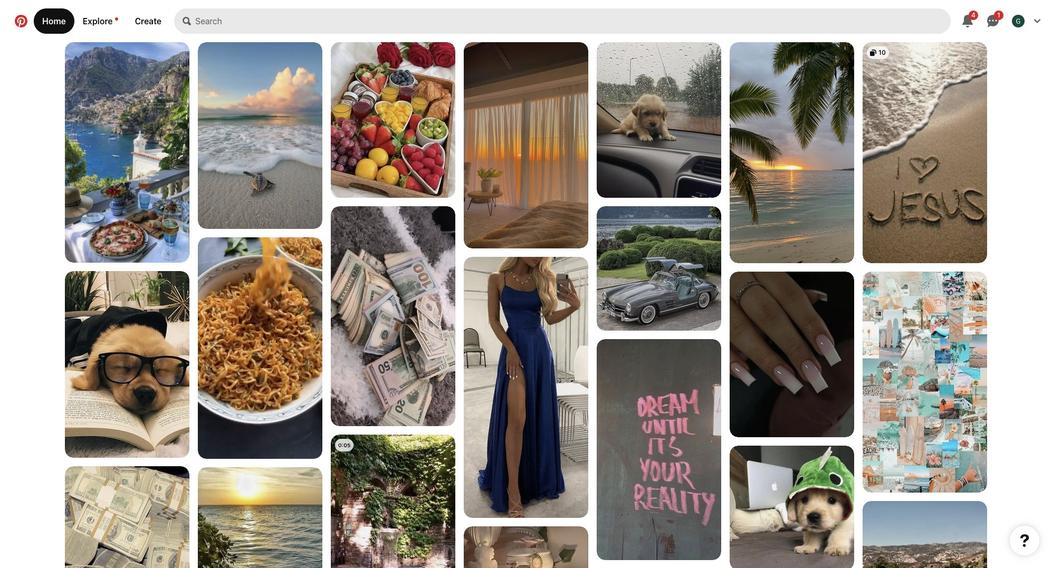Task type: locate. For each thing, give the bounding box(es) containing it.
home
[[42, 16, 66, 26]]

explore
[[83, 16, 113, 26]]

search icon image
[[183, 17, 191, 25]]

this contains: auto
car
cars
germany auto
germany car
germany cars
fast auto
fast car
fast cars
germany fast auto
germany fast car
germany fast cars
porsche
911
gt3
porsche 911 gt3
dream
dream car
dream auto
dream cars
vibe
trumbl image
[[863, 502, 988, 569]]

this contains an image of: insta- @aimee.chong image
[[730, 42, 855, 263]]

this contains an image of: 300sl -                   			 			gentleman driver image
[[597, 206, 722, 331]]

notifications image
[[115, 17, 118, 21]]

create link
[[126, 8, 170, 34]]

create
[[135, 16, 162, 26]]

this contains an image of: image
[[65, 42, 190, 264], [331, 42, 456, 198], [464, 42, 589, 249], [331, 206, 456, 427], [863, 272, 988, 493], [597, 340, 722, 561], [730, 446, 855, 569], [198, 468, 323, 569], [464, 527, 589, 569]]

a-line spaghetti straps simple formal long prom dresses, evening dress pd411 description 1, material: elastic silk like satin. 2, color: picture color or custom color ( if you couldn't make sure of the color, you can order fabric swatch ).3, size: standard size choose size from the size chart, if you want a custom size, we need to size as below: please confirm the size according to our measurement guide. bust______ cm/inchwaist______cm/inchhip:_______cm/inchbutt:_______cm/inch(for mermaid dress image
[[464, 257, 589, 518]]

list
[[0, 42, 1053, 569]]

this contains an image of: 24pcs gradient full coverage long false nails image
[[730, 272, 855, 438]]



Task type: describe. For each thing, give the bounding box(es) containing it.
1 button
[[981, 8, 1006, 34]]

home link
[[34, 8, 74, 34]]

ama ,sueña image
[[198, 42, 323, 229]]

this contains an image of: 'jesus' image
[[863, 42, 988, 264]]

this contains an image of: جيون جونغكوك: سجن الغراب image
[[597, 42, 722, 198]]

Search text field
[[195, 8, 951, 34]]

this contains an image of: powerful wealth spell // career // money // financial abundance image
[[65, 467, 190, 569]]

greg robinson image
[[1013, 15, 1025, 27]]

this contains an image of: сады. водопад. голубое озеро. эстетика. красота. природа. image
[[331, 435, 456, 569]]

this contains an image of: cute little dog image
[[65, 271, 190, 458]]

1
[[998, 11, 1001, 19]]

explore link
[[74, 8, 126, 34]]

4
[[972, 11, 976, 19]]

4 button
[[956, 8, 981, 34]]



Task type: vqa. For each thing, say whether or not it's contained in the screenshot.
Tune your home feed
no



